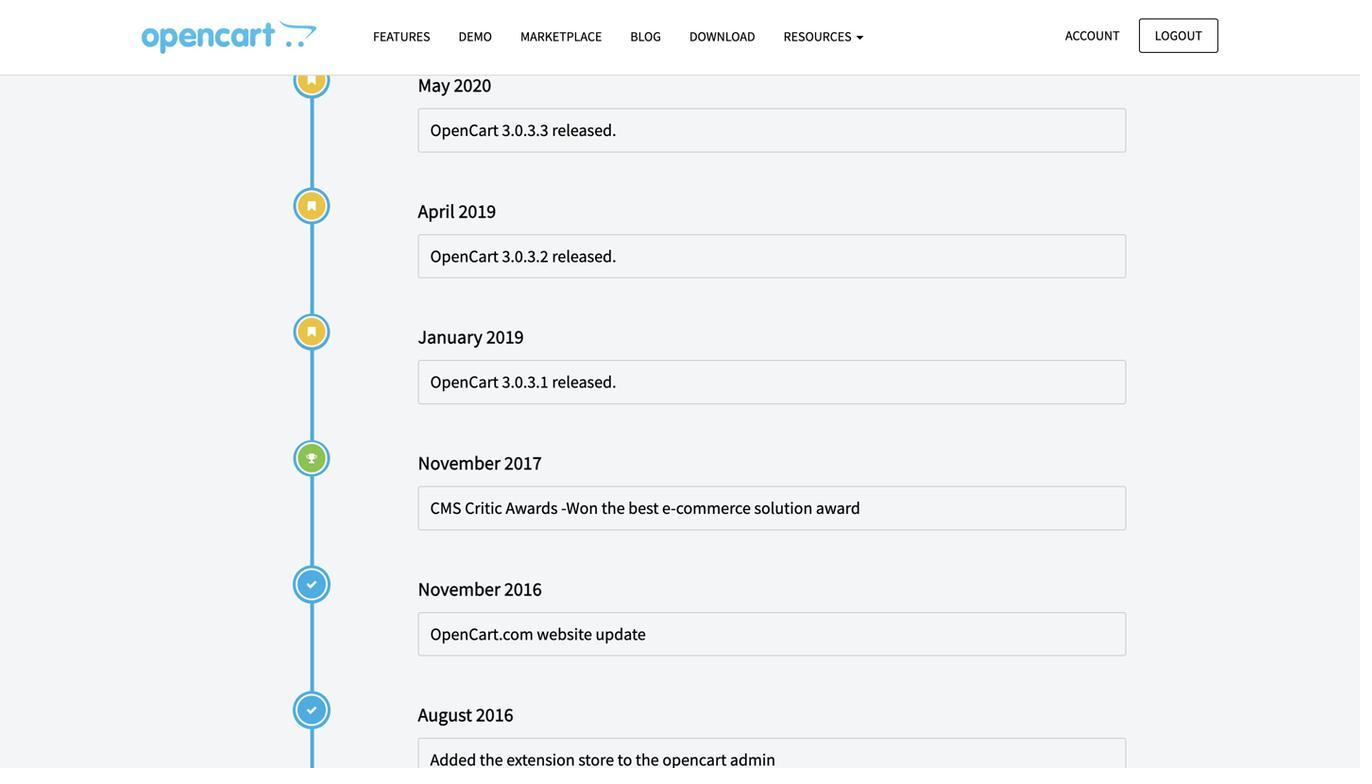 Task type: vqa. For each thing, say whether or not it's contained in the screenshot.
border
no



Task type: describe. For each thing, give the bounding box(es) containing it.
3.0.3.2
[[502, 246, 549, 267]]

award
[[816, 497, 861, 519]]

demo
[[459, 28, 492, 45]]

april
[[418, 199, 455, 223]]

released. for april 2019
[[552, 246, 617, 267]]

january
[[418, 325, 483, 349]]

account link
[[1050, 18, 1136, 53]]

november for november 2017
[[418, 451, 501, 475]]

critic
[[465, 497, 502, 519]]

3.0.3.1
[[502, 372, 549, 393]]

released. for may 2020
[[552, 120, 617, 141]]

logout
[[1155, 27, 1203, 44]]

may 2020
[[418, 73, 492, 97]]

features link
[[359, 20, 445, 53]]

awards
[[506, 497, 558, 519]]

opencart.com website update
[[430, 623, 646, 645]]

blog
[[631, 28, 661, 45]]

november for november 2016
[[418, 577, 501, 601]]

released. for january 2019
[[552, 372, 617, 393]]

update
[[596, 623, 646, 645]]

november 2017
[[418, 451, 542, 475]]

e-
[[662, 497, 676, 519]]

2019 for april 2019
[[459, 199, 496, 223]]

marketplace link
[[506, 20, 616, 53]]

-
[[561, 497, 566, 519]]

marketplace
[[521, 28, 602, 45]]

demo link
[[445, 20, 506, 53]]

resources
[[784, 28, 855, 45]]

may
[[418, 73, 450, 97]]

opencart for january
[[430, 372, 499, 393]]

april 2019
[[418, 199, 496, 223]]

opencart 3.0.3.2 released.
[[430, 246, 617, 267]]

opencart 3.0.3.1 released.
[[430, 372, 617, 393]]

commerce
[[676, 497, 751, 519]]

features
[[373, 28, 430, 45]]

download
[[690, 28, 756, 45]]

blog link
[[616, 20, 676, 53]]

2016 for august 2016
[[476, 703, 514, 727]]

resources link
[[770, 20, 878, 53]]

opencart for may
[[430, 120, 499, 141]]



Task type: locate. For each thing, give the bounding box(es) containing it.
1 vertical spatial released.
[[552, 246, 617, 267]]

1 opencart from the top
[[430, 120, 499, 141]]

january 2019
[[418, 325, 524, 349]]

best
[[629, 497, 659, 519]]

logout link
[[1139, 18, 1219, 53]]

won
[[566, 497, 598, 519]]

2020
[[454, 73, 492, 97]]

opencart down january 2019
[[430, 372, 499, 393]]

released.
[[552, 120, 617, 141], [552, 246, 617, 267], [552, 372, 617, 393]]

2 opencart from the top
[[430, 246, 499, 267]]

solution
[[754, 497, 813, 519]]

2016 for november 2016
[[504, 577, 542, 601]]

august
[[418, 703, 472, 727]]

0 vertical spatial november
[[418, 451, 501, 475]]

0 vertical spatial 2016
[[504, 577, 542, 601]]

2016
[[504, 577, 542, 601], [476, 703, 514, 727]]

2 november from the top
[[418, 577, 501, 601]]

2016 up opencart.com website update on the bottom left
[[504, 577, 542, 601]]

2019
[[459, 199, 496, 223], [486, 325, 524, 349]]

1 released. from the top
[[552, 120, 617, 141]]

1 vertical spatial 2019
[[486, 325, 524, 349]]

2019 up opencart 3.0.3.1 released.
[[486, 325, 524, 349]]

november 2016
[[418, 577, 542, 601]]

november up cms
[[418, 451, 501, 475]]

opencart 3.0.3.3 released.
[[430, 120, 617, 141]]

1 vertical spatial 2016
[[476, 703, 514, 727]]

opencart.com
[[430, 623, 534, 645]]

november
[[418, 451, 501, 475], [418, 577, 501, 601]]

opencart
[[430, 120, 499, 141], [430, 246, 499, 267], [430, 372, 499, 393]]

2019 for january 2019
[[486, 325, 524, 349]]

august 2016
[[418, 703, 514, 727]]

released. right "3.0.3.2"
[[552, 246, 617, 267]]

2019 right april on the left of the page
[[459, 199, 496, 223]]

2 vertical spatial released.
[[552, 372, 617, 393]]

2 vertical spatial opencart
[[430, 372, 499, 393]]

download link
[[676, 20, 770, 53]]

0 vertical spatial 2019
[[459, 199, 496, 223]]

2016 right august
[[476, 703, 514, 727]]

cms
[[430, 497, 462, 519]]

november up opencart.com
[[418, 577, 501, 601]]

released. right 3.0.3.3
[[552, 120, 617, 141]]

1 vertical spatial november
[[418, 577, 501, 601]]

opencart - company image
[[142, 20, 317, 54]]

website
[[537, 623, 592, 645]]

released. right 3.0.3.1
[[552, 372, 617, 393]]

2 released. from the top
[[552, 246, 617, 267]]

opencart down april 2019
[[430, 246, 499, 267]]

2017
[[504, 451, 542, 475]]

the
[[602, 497, 625, 519]]

1 vertical spatial opencart
[[430, 246, 499, 267]]

opencart down 2020 at the top left of page
[[430, 120, 499, 141]]

0 vertical spatial released.
[[552, 120, 617, 141]]

3 opencart from the top
[[430, 372, 499, 393]]

opencart for april
[[430, 246, 499, 267]]

3 released. from the top
[[552, 372, 617, 393]]

cms critic awards -won the best e-commerce solution award
[[430, 497, 861, 519]]

0 vertical spatial opencart
[[430, 120, 499, 141]]

account
[[1066, 27, 1120, 44]]

1 november from the top
[[418, 451, 501, 475]]

3.0.3.3
[[502, 120, 549, 141]]



